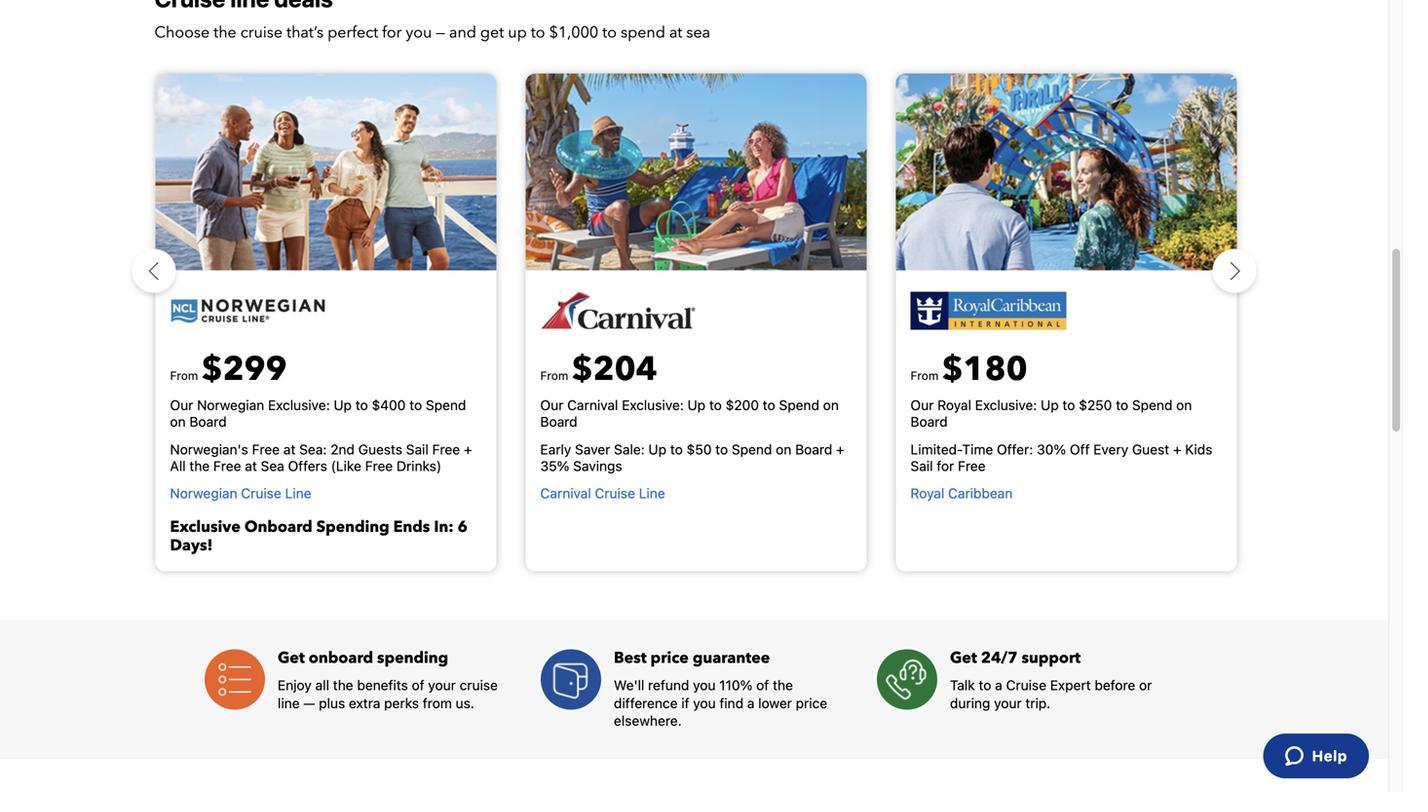 Task type: locate. For each thing, give the bounding box(es) containing it.
on right $50
[[776, 442, 792, 458]]

a down 24/7
[[995, 678, 1003, 694]]

at
[[670, 22, 683, 43], [284, 442, 296, 458], [245, 458, 257, 474]]

1 vertical spatial cruise
[[460, 678, 498, 694]]

on inside our norwegian exclusive: up to $400 to spend on board
[[170, 414, 186, 430]]

the up lower
[[773, 678, 793, 694]]

0 vertical spatial —
[[436, 22, 445, 43]]

from for 299
[[170, 369, 198, 383]]

norwegian cruise line thumbnail image image
[[34, 74, 618, 271]]

—
[[436, 22, 445, 43], [303, 695, 315, 712]]

cruise inside get 24/7 support talk to a cruise expert before or during your trip.
[[1007, 678, 1047, 694]]

exclusive onboard spending ends in: 6 days!
[[170, 517, 468, 557]]

the right all on the left of the page
[[333, 678, 353, 694]]

spend right $400
[[426, 397, 466, 413]]

cruise
[[241, 485, 282, 502], [595, 485, 635, 502], [1007, 678, 1047, 694]]

norwegian up exclusive
[[170, 485, 237, 502]]

spend inside early saver sale: up to $50 to spend on board + 35% savings
[[732, 442, 772, 458]]

sea
[[261, 458, 284, 474]]

2 get from the left
[[950, 648, 978, 669]]

2 + from the left
[[836, 442, 845, 458]]

exclusive: down 180
[[975, 397, 1037, 413]]

to right 'up'
[[531, 22, 545, 43]]

3 from from the left
[[911, 369, 939, 383]]

board for norwegian's
[[190, 414, 227, 430]]

free down guests
[[365, 458, 393, 474]]

on inside our carnival exclusive: up to $200 to spend on board
[[823, 397, 839, 413]]

line down offers
[[285, 485, 311, 502]]

1 $ from the left
[[201, 347, 223, 392]]

carnival down from $ 204
[[567, 397, 618, 413]]

sail down limited-
[[911, 458, 933, 474]]

free inside limited-time offer: 30% off every guest + kids sail for free
[[958, 458, 986, 474]]

free down "time"
[[958, 458, 986, 474]]

2 line from the left
[[639, 485, 665, 502]]

1 horizontal spatial line
[[639, 485, 665, 502]]

2 of from the left
[[757, 678, 769, 694]]

3 exclusive: from the left
[[975, 397, 1037, 413]]

our inside our royal exclusive: up to $250 to spend on board
[[911, 397, 934, 413]]

guest
[[1133, 442, 1170, 458]]

your
[[428, 678, 456, 694], [994, 695, 1022, 712]]

free
[[252, 442, 280, 458], [432, 442, 460, 458], [213, 458, 241, 474], [365, 458, 393, 474], [958, 458, 986, 474]]

0 horizontal spatial exclusive:
[[268, 397, 330, 413]]

1 horizontal spatial $
[[572, 347, 593, 392]]

$ for 299
[[201, 347, 223, 392]]

exclusive: down 204
[[622, 397, 684, 413]]

— right line
[[303, 695, 315, 712]]

your left trip.
[[994, 695, 1022, 712]]

up
[[508, 22, 527, 43]]

line
[[285, 485, 311, 502], [639, 485, 665, 502]]

2 $ from the left
[[572, 347, 593, 392]]

sail
[[406, 442, 429, 458], [911, 458, 933, 474]]

0 horizontal spatial line
[[285, 485, 311, 502]]

0 vertical spatial for
[[382, 22, 402, 43]]

you right if
[[693, 695, 716, 712]]

1 of from the left
[[412, 678, 425, 694]]

2 horizontal spatial $
[[942, 347, 964, 392]]

of up lower
[[757, 678, 769, 694]]

experts icon image
[[877, 650, 938, 710]]

0 vertical spatial cruise
[[240, 22, 283, 43]]

free down the norwegian's
[[213, 458, 241, 474]]

our up the norwegian's
[[170, 397, 193, 413]]

choose the cruise that's perfect for you — and get up to $1,000 to spend at sea
[[155, 22, 711, 43]]

1 horizontal spatial cruise
[[460, 678, 498, 694]]

from left 180
[[911, 369, 939, 383]]

to right $200
[[763, 397, 776, 413]]

get for get onboard spending
[[278, 648, 305, 669]]

spend
[[426, 397, 466, 413], [779, 397, 820, 413], [1133, 397, 1173, 413], [732, 442, 772, 458]]

to left spend
[[603, 22, 617, 43]]

up up $50
[[688, 397, 706, 413]]

35%
[[541, 458, 570, 474]]

1 vertical spatial price
[[796, 695, 828, 712]]

on for early saver sale: up to $50 to spend on board + 35% savings
[[823, 397, 839, 413]]

2 horizontal spatial at
[[670, 22, 683, 43]]

up for $400
[[334, 397, 352, 413]]

up for $50
[[649, 442, 667, 458]]

1 exclusive: from the left
[[268, 397, 330, 413]]

days!
[[170, 535, 213, 557]]

a
[[995, 678, 1003, 694], [748, 695, 755, 712]]

for inside limited-time offer: 30% off every guest + kids sail for free
[[937, 458, 955, 474]]

from left 204
[[541, 369, 569, 383]]

up up 30%
[[1041, 397, 1059, 413]]

up
[[334, 397, 352, 413], [688, 397, 706, 413], [1041, 397, 1059, 413], [649, 442, 667, 458]]

your up from
[[428, 678, 456, 694]]

best price guarantee we'll refund you 110% of the difference if you find a lower price elsewhere.
[[614, 648, 828, 729]]

exclusive: inside our royal exclusive: up to $250 to spend on board
[[975, 397, 1037, 413]]

to right talk
[[979, 678, 992, 694]]

1 vertical spatial —
[[303, 695, 315, 712]]

0 horizontal spatial $
[[201, 347, 223, 392]]

110%
[[720, 678, 753, 694]]

of inside best price guarantee we'll refund you 110% of the difference if you find a lower price elsewhere.
[[757, 678, 769, 694]]

sail inside norwegian's free at sea: 2nd guests sail free + all the free at sea offers (like free drinks)
[[406, 442, 429, 458]]

0 vertical spatial carnival
[[567, 397, 618, 413]]

or
[[1140, 678, 1153, 694]]

1 horizontal spatial +
[[836, 442, 845, 458]]

(like
[[331, 458, 362, 474]]

of up 'perks'
[[412, 678, 425, 694]]

0 horizontal spatial +
[[464, 442, 472, 458]]

carnival
[[567, 397, 618, 413], [541, 485, 591, 502]]

spend inside our carnival exclusive: up to $200 to spend on board
[[779, 397, 820, 413]]

2 our from the left
[[541, 397, 564, 413]]

choose
[[155, 22, 210, 43]]

cruise left that's
[[240, 22, 283, 43]]

to
[[531, 22, 545, 43], [603, 22, 617, 43], [356, 397, 368, 413], [410, 397, 422, 413], [710, 397, 722, 413], [763, 397, 776, 413], [1063, 397, 1076, 413], [1116, 397, 1129, 413], [671, 442, 683, 458], [716, 442, 728, 458], [979, 678, 992, 694]]

up inside our carnival exclusive: up to $200 to spend on board
[[688, 397, 706, 413]]

norwegian down "from $ 299"
[[197, 397, 264, 413]]

0 horizontal spatial get
[[278, 648, 305, 669]]

early
[[541, 442, 571, 458]]

1 horizontal spatial at
[[284, 442, 296, 458]]

$
[[201, 347, 223, 392], [572, 347, 593, 392], [942, 347, 964, 392]]

for
[[382, 22, 402, 43], [937, 458, 955, 474]]

from for 180
[[911, 369, 939, 383]]

price
[[651, 648, 689, 669], [796, 695, 828, 712]]

royal caribbean thumbnail image image
[[774, 74, 1359, 271]]

up inside early saver sale: up to $50 to spend on board + 35% savings
[[649, 442, 667, 458]]

2 horizontal spatial our
[[911, 397, 934, 413]]

of inside get onboard spending enjoy all the benefits of your cruise line — plus extra perks from us.
[[412, 678, 425, 694]]

2 vertical spatial you
[[693, 695, 716, 712]]

to left $250
[[1063, 397, 1076, 413]]

up right "sale:"
[[649, 442, 667, 458]]

guarantee
[[693, 648, 770, 669]]

1 horizontal spatial of
[[757, 678, 769, 694]]

up inside our royal exclusive: up to $250 to spend on board
[[1041, 397, 1059, 413]]

board inside our royal exclusive: up to $250 to spend on board
[[911, 414, 948, 430]]

0 horizontal spatial our
[[170, 397, 193, 413]]

1 vertical spatial for
[[937, 458, 955, 474]]

$ down royal caribbean image
[[942, 347, 964, 392]]

cruise for 204
[[595, 485, 635, 502]]

1 horizontal spatial our
[[541, 397, 564, 413]]

cruise down savings
[[595, 485, 635, 502]]

norwegian inside 'norwegian cruise line' link
[[170, 485, 237, 502]]

1 + from the left
[[464, 442, 472, 458]]

exclusive: for 204
[[622, 397, 684, 413]]

the right choose
[[214, 22, 237, 43]]

+ inside limited-time offer: 30% off every guest + kids sail for free
[[1174, 442, 1182, 458]]

in:
[[434, 517, 454, 538]]

299
[[223, 347, 287, 392]]

spending
[[377, 648, 449, 669]]

line down "sale:"
[[639, 485, 665, 502]]

2 horizontal spatial cruise
[[1007, 678, 1047, 694]]

2 horizontal spatial exclusive:
[[975, 397, 1037, 413]]

if
[[682, 695, 690, 712]]

guests
[[358, 442, 403, 458]]

1 horizontal spatial —
[[436, 22, 445, 43]]

1 horizontal spatial a
[[995, 678, 1003, 694]]

0 horizontal spatial —
[[303, 695, 315, 712]]

our norwegian exclusive: up to $400 to spend on board
[[170, 397, 466, 430]]

for down limited-
[[937, 458, 955, 474]]

up up "2nd"
[[334, 397, 352, 413]]

spend up "guest"
[[1133, 397, 1173, 413]]

from
[[170, 369, 198, 383], [541, 369, 569, 383], [911, 369, 939, 383]]

3 + from the left
[[1174, 442, 1182, 458]]

1 from from the left
[[170, 369, 198, 383]]

$ down norwegian cruise line image
[[201, 347, 223, 392]]

at left sea
[[670, 22, 683, 43]]

1 horizontal spatial exclusive:
[[622, 397, 684, 413]]

board inside our norwegian exclusive: up to $400 to spend on board
[[190, 414, 227, 430]]

difference
[[614, 695, 678, 712]]

our carnival exclusive: up to $200 to spend on board
[[541, 397, 839, 430]]

from inside from $ 204
[[541, 369, 569, 383]]

+ up 6
[[464, 442, 472, 458]]

that's
[[287, 22, 324, 43]]

on up kids
[[1177, 397, 1192, 413]]

off
[[1070, 442, 1090, 458]]

price up refund
[[651, 648, 689, 669]]

norwegian cruise line link
[[170, 485, 482, 506]]

lower
[[759, 695, 792, 712]]

our up limited-
[[911, 397, 934, 413]]

0 horizontal spatial price
[[651, 648, 689, 669]]

0 horizontal spatial your
[[428, 678, 456, 694]]

+ left kids
[[1174, 442, 1182, 458]]

royal
[[938, 397, 972, 413], [911, 485, 945, 502]]

1 vertical spatial a
[[748, 695, 755, 712]]

get up talk
[[950, 648, 978, 669]]

at left sea:
[[284, 442, 296, 458]]

price right lower
[[796, 695, 828, 712]]

board
[[190, 414, 227, 430], [541, 414, 578, 430], [911, 414, 948, 430], [796, 442, 833, 458]]

1 horizontal spatial price
[[796, 695, 828, 712]]

of for spending
[[412, 678, 425, 694]]

royal inside our royal exclusive: up to $250 to spend on board
[[938, 397, 972, 413]]

our inside our carnival exclusive: up to $200 to spend on board
[[541, 397, 564, 413]]

early saver sale: up to $50 to spend on board + 35% savings
[[541, 442, 845, 474]]

elsewhere.
[[614, 713, 682, 729]]

get inside get 24/7 support talk to a cruise expert before or during your trip.
[[950, 648, 978, 669]]

1 horizontal spatial cruise
[[595, 485, 635, 502]]

up inside our norwegian exclusive: up to $400 to spend on board
[[334, 397, 352, 413]]

cruise
[[240, 22, 283, 43], [460, 678, 498, 694]]

norwegian
[[197, 397, 264, 413], [170, 485, 237, 502]]

1 horizontal spatial from
[[541, 369, 569, 383]]

the down the norwegian's
[[189, 458, 210, 474]]

spend inside our norwegian exclusive: up to $400 to spend on board
[[426, 397, 466, 413]]

on
[[823, 397, 839, 413], [1177, 397, 1192, 413], [170, 414, 186, 430], [776, 442, 792, 458]]

sail inside limited-time offer: 30% off every guest + kids sail for free
[[911, 458, 933, 474]]

cruise up trip.
[[1007, 678, 1047, 694]]

spend down $200
[[732, 442, 772, 458]]

2 horizontal spatial from
[[911, 369, 939, 383]]

1 horizontal spatial for
[[937, 458, 955, 474]]

cruise up us.
[[460, 678, 498, 694]]

a right "find"
[[748, 695, 755, 712]]

0 vertical spatial royal
[[938, 397, 972, 413]]

1 horizontal spatial sail
[[911, 458, 933, 474]]

during
[[950, 695, 991, 712]]

1 our from the left
[[170, 397, 193, 413]]

3 our from the left
[[911, 397, 934, 413]]

30%
[[1037, 442, 1067, 458]]

our up early
[[541, 397, 564, 413]]

1 get from the left
[[278, 648, 305, 669]]

$ for 204
[[572, 347, 593, 392]]

0 horizontal spatial sail
[[406, 442, 429, 458]]

norwegian's free at sea: 2nd guests sail free + all the free at sea offers (like free drinks)
[[170, 442, 472, 474]]

0 horizontal spatial cruise
[[241, 485, 282, 502]]

exclusive: inside our carnival exclusive: up to $200 to spend on board
[[622, 397, 684, 413]]

— left and at the left
[[436, 22, 445, 43]]

royal caribbean image
[[911, 292, 1067, 330]]

on right $200
[[823, 397, 839, 413]]

0 horizontal spatial a
[[748, 695, 755, 712]]

board inside our carnival exclusive: up to $200 to spend on board
[[541, 414, 578, 430]]

on up the norwegian's
[[170, 414, 186, 430]]

our
[[170, 397, 193, 413], [541, 397, 564, 413], [911, 397, 934, 413]]

2 horizontal spatial +
[[1174, 442, 1182, 458]]

0 vertical spatial your
[[428, 678, 456, 694]]

+
[[464, 442, 472, 458], [836, 442, 845, 458], [1174, 442, 1182, 458]]

extra
[[349, 695, 381, 712]]

perfect
[[328, 22, 378, 43]]

of
[[412, 678, 425, 694], [757, 678, 769, 694]]

to right $400
[[410, 397, 422, 413]]

on inside early saver sale: up to $50 to spend on board + 35% savings
[[776, 442, 792, 458]]

from left 299
[[170, 369, 198, 383]]

exclusive: inside our norwegian exclusive: up to $400 to spend on board
[[268, 397, 330, 413]]

board inside early saver sale: up to $50 to spend on board + 35% savings
[[796, 442, 833, 458]]

from inside from $ 180
[[911, 369, 939, 383]]

your inside get onboard spending enjoy all the benefits of your cruise line — plus extra perks from us.
[[428, 678, 456, 694]]

$ down carnival cruise line image on the top of the page
[[572, 347, 593, 392]]

0 horizontal spatial of
[[412, 678, 425, 694]]

at left sea at left
[[245, 458, 257, 474]]

1 vertical spatial royal
[[911, 485, 945, 502]]

offer:
[[997, 442, 1034, 458]]

carnival down the 35%
[[541, 485, 591, 502]]

$50
[[687, 442, 712, 458]]

spend right $200
[[779, 397, 820, 413]]

board for early
[[541, 414, 578, 430]]

exclusive: up sea:
[[268, 397, 330, 413]]

sail up drinks)
[[406, 442, 429, 458]]

our inside our norwegian exclusive: up to $400 to spend on board
[[170, 397, 193, 413]]

get up enjoy
[[278, 648, 305, 669]]

you left "110%"
[[693, 678, 716, 694]]

0 vertical spatial you
[[406, 22, 432, 43]]

exclusive:
[[268, 397, 330, 413], [622, 397, 684, 413], [975, 397, 1037, 413]]

spend inside our royal exclusive: up to $250 to spend on board
[[1133, 397, 1173, 413]]

for right perfect
[[382, 22, 402, 43]]

get inside get onboard spending enjoy all the benefits of your cruise line — plus extra perks from us.
[[278, 648, 305, 669]]

3 $ from the left
[[942, 347, 964, 392]]

royal caribbean
[[911, 485, 1013, 502]]

enjoy
[[278, 678, 312, 694]]

0 horizontal spatial from
[[170, 369, 198, 383]]

+ left limited-
[[836, 442, 845, 458]]

from inside "from $ 299"
[[170, 369, 198, 383]]

2 from from the left
[[541, 369, 569, 383]]

1 horizontal spatial your
[[994, 695, 1022, 712]]

0 vertical spatial a
[[995, 678, 1003, 694]]

0 vertical spatial norwegian
[[197, 397, 264, 413]]

on for limited-time offer: 30% off every guest + kids sail for free
[[1177, 397, 1192, 413]]

on inside our royal exclusive: up to $250 to spend on board
[[1177, 397, 1192, 413]]

1 vertical spatial norwegian
[[170, 485, 237, 502]]

royal down limited-
[[911, 485, 945, 502]]

you left and at the left
[[406, 22, 432, 43]]

carnival cruise line thumbnail image image
[[404, 74, 989, 271]]

cruise down sea at left
[[241, 485, 282, 502]]

1 horizontal spatial get
[[950, 648, 978, 669]]

line for 299
[[285, 485, 311, 502]]

24/7
[[981, 648, 1018, 669]]

1 vertical spatial your
[[994, 695, 1022, 712]]

the
[[214, 22, 237, 43], [189, 458, 210, 474], [333, 678, 353, 694], [773, 678, 793, 694]]

free up drinks)
[[432, 442, 460, 458]]

2 exclusive: from the left
[[622, 397, 684, 413]]

royal down from $ 180
[[938, 397, 972, 413]]

1 line from the left
[[285, 485, 311, 502]]



Task type: describe. For each thing, give the bounding box(es) containing it.
norwegian inside our norwegian exclusive: up to $400 to spend on board
[[197, 397, 264, 413]]

$1,000
[[549, 22, 599, 43]]

+ inside norwegian's free at sea: 2nd guests sail free + all the free at sea offers (like free drinks)
[[464, 442, 472, 458]]

cruise for 299
[[241, 485, 282, 502]]

list icon image
[[205, 650, 265, 710]]

from $ 299
[[170, 347, 287, 392]]

$200
[[726, 397, 759, 413]]

we'll
[[614, 678, 645, 694]]

the inside best price guarantee we'll refund you 110% of the difference if you find a lower price elsewhere.
[[773, 678, 793, 694]]

refund
[[648, 678, 690, 694]]

line
[[278, 695, 300, 712]]

exclusive
[[170, 517, 241, 538]]

— inside get onboard spending enjoy all the benefits of your cruise line — plus extra perks from us.
[[303, 695, 315, 712]]

carnival inside our carnival exclusive: up to $200 to spend on board
[[567, 397, 618, 413]]

0 horizontal spatial at
[[245, 458, 257, 474]]

plus
[[319, 695, 345, 712]]

get onboard spending enjoy all the benefits of your cruise line — plus extra perks from us.
[[278, 648, 498, 712]]

saver
[[575, 442, 611, 458]]

onboard
[[309, 648, 373, 669]]

$ for 180
[[942, 347, 964, 392]]

time
[[963, 442, 994, 458]]

a inside best price guarantee we'll refund you 110% of the difference if you find a lower price elsewhere.
[[748, 695, 755, 712]]

$400
[[372, 397, 406, 413]]

up for $200
[[688, 397, 706, 413]]

board for limited-
[[911, 414, 948, 430]]

every
[[1094, 442, 1129, 458]]

0 vertical spatial price
[[651, 648, 689, 669]]

sale:
[[614, 442, 645, 458]]

the inside norwegian's free at sea: 2nd guests sail free + all the free at sea offers (like free drinks)
[[189, 458, 210, 474]]

to inside get 24/7 support talk to a cruise expert before or during your trip.
[[979, 678, 992, 694]]

0 horizontal spatial for
[[382, 22, 402, 43]]

exclusive: for 180
[[975, 397, 1037, 413]]

your inside get 24/7 support talk to a cruise expert before or during your trip.
[[994, 695, 1022, 712]]

wallet icon image
[[541, 650, 601, 710]]

offers
[[288, 458, 327, 474]]

all
[[170, 458, 186, 474]]

from $ 204
[[541, 347, 658, 392]]

get for get 24/7 support
[[950, 648, 978, 669]]

benefits
[[357, 678, 408, 694]]

royal caribbean link
[[911, 485, 1223, 506]]

caribbean
[[949, 485, 1013, 502]]

before
[[1095, 678, 1136, 694]]

spending
[[316, 517, 390, 538]]

to left $200
[[710, 397, 722, 413]]

expert
[[1051, 678, 1091, 694]]

a inside get 24/7 support talk to a cruise expert before or during your trip.
[[995, 678, 1003, 694]]

line for 204
[[639, 485, 665, 502]]

spend for free
[[426, 397, 466, 413]]

sea
[[687, 22, 711, 43]]

1 vertical spatial carnival
[[541, 485, 591, 502]]

to left $50
[[671, 442, 683, 458]]

to left $400
[[356, 397, 368, 413]]

get
[[480, 22, 504, 43]]

0 horizontal spatial cruise
[[240, 22, 283, 43]]

from for 204
[[541, 369, 569, 383]]

and
[[449, 22, 477, 43]]

perks
[[384, 695, 419, 712]]

up for $250
[[1041, 397, 1059, 413]]

1 vertical spatial you
[[693, 678, 716, 694]]

sea:
[[299, 442, 327, 458]]

$250
[[1079, 397, 1113, 413]]

kids
[[1186, 442, 1213, 458]]

the inside get onboard spending enjoy all the benefits of your cruise line — plus extra perks from us.
[[333, 678, 353, 694]]

talk
[[950, 678, 975, 694]]

best
[[614, 648, 647, 669]]

from $ 180
[[911, 347, 1028, 392]]

our royal exclusive: up to $250 to spend on board
[[911, 397, 1192, 430]]

of for guarantee
[[757, 678, 769, 694]]

2nd
[[331, 442, 355, 458]]

spend for spend
[[779, 397, 820, 413]]

our for 180
[[911, 397, 934, 413]]

180
[[964, 347, 1028, 392]]

free up sea at left
[[252, 442, 280, 458]]

to right $50
[[716, 442, 728, 458]]

trip.
[[1026, 695, 1051, 712]]

on for norwegian's free at sea: 2nd guests sail free + all the free at sea offers (like free drinks)
[[170, 414, 186, 430]]

onboard
[[245, 517, 313, 538]]

find
[[720, 695, 744, 712]]

norwegian's
[[170, 442, 248, 458]]

all
[[315, 678, 329, 694]]

carnival cruise line link
[[541, 485, 852, 506]]

norwegian cruise line
[[170, 485, 311, 502]]

support
[[1022, 648, 1081, 669]]

our for 204
[[541, 397, 564, 413]]

6
[[458, 517, 468, 538]]

drinks)
[[397, 458, 442, 474]]

carnival cruise line image
[[541, 291, 696, 331]]

savings
[[573, 458, 623, 474]]

carnival cruise line
[[541, 485, 665, 502]]

limited-
[[911, 442, 963, 458]]

limited-time offer: 30% off every guest + kids sail for free
[[911, 442, 1213, 474]]

204
[[593, 347, 658, 392]]

norwegian cruise line image
[[170, 298, 326, 324]]

+ inside early saver sale: up to $50 to spend on board + 35% savings
[[836, 442, 845, 458]]

from
[[423, 695, 452, 712]]

spend for +
[[1133, 397, 1173, 413]]

ends
[[393, 517, 430, 538]]

spend
[[621, 22, 666, 43]]

us.
[[456, 695, 475, 712]]

get 24/7 support talk to a cruise expert before or during your trip.
[[950, 648, 1153, 712]]

cruise inside get onboard spending enjoy all the benefits of your cruise line — plus extra perks from us.
[[460, 678, 498, 694]]

to right $250
[[1116, 397, 1129, 413]]



Task type: vqa. For each thing, say whether or not it's contained in the screenshot.
the top your
yes



